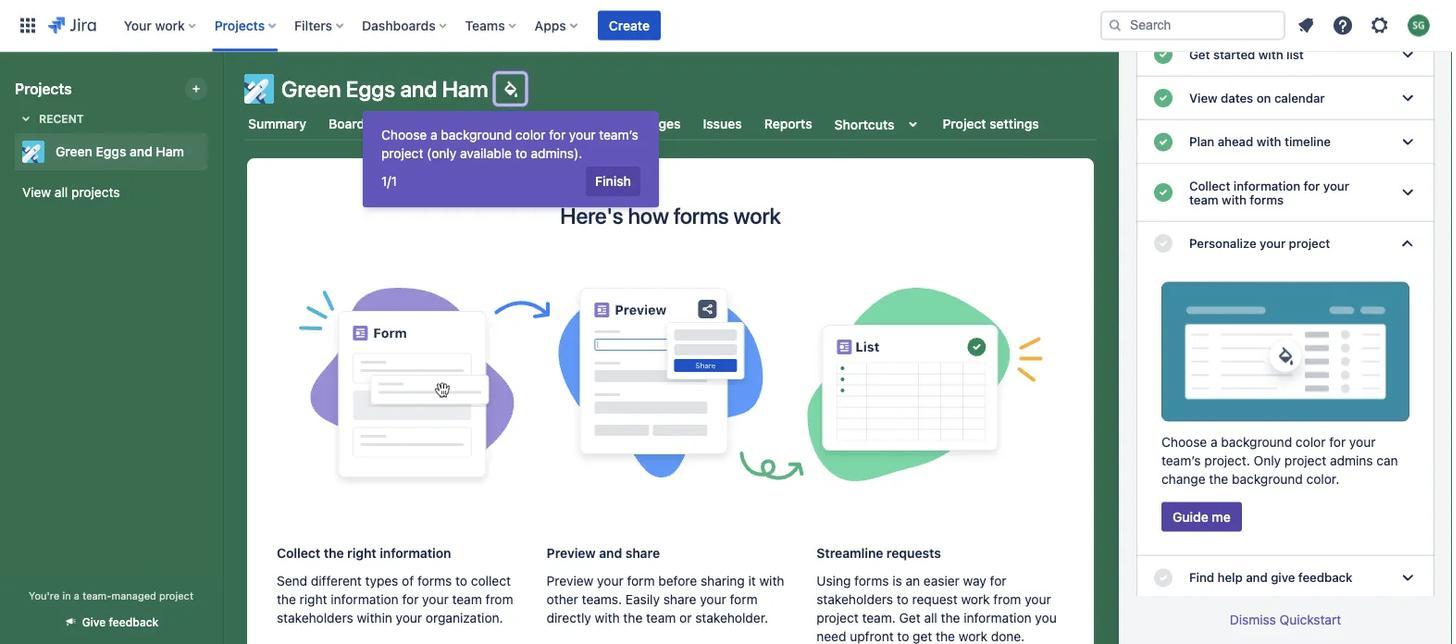 Task type: locate. For each thing, give the bounding box(es) containing it.
the down send
[[277, 592, 296, 607]]

1 horizontal spatial from
[[994, 592, 1021, 607]]

for inside send different types of forms to collect the right information for your team from stakeholders within your organization.
[[402, 592, 419, 607]]

0 vertical spatial feedback
[[1298, 570, 1353, 585]]

0 vertical spatial color
[[515, 127, 546, 143]]

issues link
[[699, 107, 746, 141]]

1 preview from the top
[[547, 546, 596, 561]]

on
[[1257, 91, 1271, 105]]

background down "only" on the bottom of page
[[1232, 471, 1303, 487]]

primary element
[[11, 0, 1101, 51]]

give feedback
[[82, 616, 159, 629]]

different
[[311, 573, 362, 589]]

view left projects
[[22, 185, 51, 200]]

calendar
[[1274, 91, 1325, 105]]

checked image inside the collect information for your team with forms 'dropdown button'
[[1152, 182, 1175, 204]]

0 vertical spatial right
[[347, 546, 377, 561]]

your right within
[[396, 610, 422, 626]]

send different types of forms to collect the right information for your team from stakeholders within your organization.
[[277, 573, 513, 626]]

get
[[1189, 47, 1210, 62], [899, 610, 921, 626]]

stakeholder.
[[695, 610, 768, 626]]

chevron image for personalize your project
[[1397, 232, 1419, 255]]

form down the "it"
[[730, 592, 758, 607]]

forms up personalize your project
[[1250, 192, 1284, 207]]

work
[[155, 18, 185, 33], [733, 203, 781, 229], [961, 592, 990, 607], [959, 629, 988, 644]]

eggs up board
[[346, 76, 395, 102]]

1 vertical spatial checked image
[[1152, 182, 1175, 204]]

0 horizontal spatial team's
[[599, 127, 638, 143]]

0 vertical spatial projects
[[214, 18, 265, 33]]

stakeholders down the "different"
[[277, 610, 353, 626]]

ham left add to starred image
[[156, 144, 184, 159]]

jira image
[[48, 14, 96, 37], [48, 14, 96, 37]]

0 vertical spatial share
[[625, 546, 660, 561]]

0 horizontal spatial a
[[74, 590, 80, 602]]

project
[[943, 116, 986, 131]]

with left list
[[1259, 47, 1283, 62]]

1 vertical spatial a
[[1211, 434, 1218, 449]]

your up admins
[[1349, 434, 1376, 449]]

checked image left personalize
[[1152, 232, 1175, 255]]

to down timeline 'link'
[[515, 146, 527, 161]]

information up within
[[331, 592, 399, 607]]

team left the or
[[646, 610, 676, 626]]

help
[[1218, 570, 1243, 585]]

1 vertical spatial right
[[300, 592, 327, 607]]

your down sharing
[[700, 592, 726, 607]]

forms
[[583, 116, 621, 131]]

eggs up 'view all projects' link
[[96, 144, 126, 159]]

checked image for find
[[1152, 567, 1175, 589]]

collect
[[1189, 178, 1230, 193], [277, 546, 320, 561]]

search image
[[1108, 18, 1123, 33]]

share up the before
[[625, 546, 660, 561]]

from down collect
[[485, 592, 513, 607]]

1 checked image from the top
[[1152, 87, 1175, 109]]

your inside choose a background color for your team's project (only available to admins).
[[569, 127, 596, 143]]

a
[[430, 127, 437, 143], [1211, 434, 1218, 449], [74, 590, 80, 602]]

your inside "collect information for your team with forms"
[[1323, 178, 1349, 193]]

view inside dropdown button
[[1189, 91, 1218, 105]]

preview and share
[[547, 546, 660, 561]]

settings
[[990, 116, 1039, 131]]

project down list link
[[381, 146, 423, 161]]

teams
[[465, 18, 505, 33]]

team's for choose a background color for your team's project. only project admins can change the background color.
[[1162, 453, 1201, 468]]

for up admins).
[[549, 127, 566, 143]]

view left dates
[[1189, 91, 1218, 105]]

green down recent
[[56, 144, 92, 159]]

1 vertical spatial collect
[[277, 546, 320, 561]]

3 checked image from the top
[[1152, 232, 1175, 255]]

1 vertical spatial view
[[22, 185, 51, 200]]

with
[[1259, 47, 1283, 62], [1257, 134, 1281, 149], [1222, 192, 1247, 207], [759, 573, 784, 589], [595, 610, 620, 626]]

collect down plan at the right of the page
[[1189, 178, 1230, 193]]

1 vertical spatial share
[[663, 592, 696, 607]]

checked image inside plan ahead with timeline dropdown button
[[1152, 131, 1175, 153]]

help image
[[1332, 14, 1354, 37]]

3 chevron image from the top
[[1397, 131, 1419, 153]]

guide
[[1173, 509, 1209, 524]]

form up the easily
[[627, 573, 655, 589]]

create
[[609, 18, 650, 33]]

chevron image for view dates on calendar
[[1397, 87, 1419, 109]]

2 preview from the top
[[547, 573, 594, 589]]

2 horizontal spatial a
[[1211, 434, 1218, 449]]

with up personalize
[[1222, 192, 1247, 207]]

information up done. at the bottom
[[964, 610, 1032, 626]]

checked image inside personalize your project dropdown button
[[1152, 232, 1175, 255]]

0 horizontal spatial choose
[[381, 127, 427, 143]]

0 vertical spatial view
[[1189, 91, 1218, 105]]

add to starred image
[[202, 141, 224, 163]]

1 vertical spatial projects
[[15, 80, 72, 98]]

choose up change
[[1162, 434, 1207, 449]]

1 vertical spatial ham
[[156, 144, 184, 159]]

share down the before
[[663, 592, 696, 607]]

background for (only
[[441, 127, 512, 143]]

green
[[281, 76, 341, 102], [56, 144, 92, 159]]

1 horizontal spatial color
[[1296, 434, 1326, 449]]

the right get
[[936, 629, 955, 644]]

0 horizontal spatial from
[[485, 592, 513, 607]]

an
[[906, 573, 920, 589]]

ham up the calendar
[[442, 76, 488, 102]]

1 horizontal spatial green eggs and ham
[[281, 76, 488, 102]]

teams.
[[582, 592, 622, 607]]

0 horizontal spatial view
[[22, 185, 51, 200]]

way
[[963, 573, 987, 589]]

background up available at the left top
[[441, 127, 512, 143]]

eggs
[[346, 76, 395, 102], [96, 144, 126, 159]]

1 horizontal spatial team's
[[1162, 453, 1201, 468]]

within
[[357, 610, 392, 626]]

collect for collect the right information
[[277, 546, 320, 561]]

the down the easily
[[623, 610, 643, 626]]

guide me
[[1173, 509, 1231, 524]]

projects up collapse recent projects icon
[[15, 80, 72, 98]]

choose inside the choose a background color for your team's project. only project admins can change the background color.
[[1162, 434, 1207, 449]]

choose
[[381, 127, 427, 143], [1162, 434, 1207, 449]]

1 horizontal spatial choose
[[1162, 434, 1207, 449]]

0 vertical spatial form
[[627, 573, 655, 589]]

team
[[1189, 192, 1219, 207], [452, 592, 482, 607], [646, 610, 676, 626]]

1 vertical spatial choose
[[1162, 434, 1207, 449]]

all left projects
[[55, 185, 68, 200]]

a right the "in"
[[74, 590, 80, 602]]

background for only
[[1221, 434, 1292, 449]]

checked image
[[1152, 87, 1175, 109], [1152, 131, 1175, 153], [1152, 232, 1175, 255], [1152, 567, 1175, 589]]

forms right 'how'
[[674, 203, 729, 229]]

0 horizontal spatial color
[[515, 127, 546, 143]]

color up the 'color.'
[[1296, 434, 1326, 449]]

your work
[[124, 18, 185, 33]]

give
[[1271, 570, 1295, 585]]

background up "only" on the bottom of page
[[1221, 434, 1292, 449]]

stakeholders down using
[[817, 592, 893, 607]]

project up the 'color.'
[[1285, 453, 1327, 468]]

and left give
[[1246, 570, 1268, 585]]

a inside choose a background color for your team's project (only available to admins).
[[430, 127, 437, 143]]

and inside find help and give feedback dropdown button
[[1246, 570, 1268, 585]]

for
[[549, 127, 566, 143], [1304, 178, 1320, 193], [1329, 434, 1346, 449], [990, 573, 1007, 589], [402, 592, 419, 607]]

4 chevron image from the top
[[1397, 232, 1419, 255]]

for right way
[[990, 573, 1007, 589]]

forms left is
[[854, 573, 889, 589]]

1 chevron image from the top
[[1397, 43, 1419, 66]]

a for project
[[430, 127, 437, 143]]

ahead
[[1218, 134, 1253, 149]]

the inside the choose a background color for your team's project. only project admins can change the background color.
[[1209, 471, 1228, 487]]

for up admins
[[1329, 434, 1346, 449]]

chevron image inside view dates on calendar dropdown button
[[1397, 87, 1419, 109]]

view
[[1189, 91, 1218, 105], [22, 185, 51, 200]]

0 vertical spatial checked image
[[1152, 43, 1175, 66]]

collect up send
[[277, 546, 320, 561]]

1 vertical spatial form
[[730, 592, 758, 607]]

a up project.
[[1211, 434, 1218, 449]]

1 vertical spatial stakeholders
[[277, 610, 353, 626]]

a for project.
[[1211, 434, 1218, 449]]

2 checked image from the top
[[1152, 182, 1175, 204]]

project inside choose a background color for your team's project (only available to admins).
[[381, 146, 423, 161]]

checked image
[[1152, 43, 1175, 66], [1152, 182, 1175, 204]]

background inside choose a background color for your team's project (only available to admins).
[[441, 127, 512, 143]]

4 checked image from the top
[[1152, 567, 1175, 589]]

your inside using forms is an easier way for stakeholders to request work from your project team. get all the information you need upfront to get the work done.
[[1025, 592, 1051, 607]]

1 horizontal spatial projects
[[214, 18, 265, 33]]

information
[[1234, 178, 1301, 193], [380, 546, 451, 561], [331, 592, 399, 607], [964, 610, 1032, 626]]

work inside popup button
[[155, 18, 185, 33]]

to
[[515, 146, 527, 161], [455, 573, 467, 589], [897, 592, 909, 607], [897, 629, 909, 644]]

5 chevron image from the top
[[1397, 567, 1419, 589]]

ham
[[442, 76, 488, 102], [156, 144, 184, 159]]

to left collect
[[455, 573, 467, 589]]

2 checked image from the top
[[1152, 131, 1175, 153]]

chevron image inside find help and give feedback dropdown button
[[1397, 567, 1419, 589]]

feedback down managed
[[109, 616, 159, 629]]

chevron image inside personalize your project dropdown button
[[1397, 232, 1419, 255]]

personalize
[[1189, 236, 1257, 251]]

1 vertical spatial color
[[1296, 434, 1326, 449]]

with down teams.
[[595, 610, 620, 626]]

your up teams.
[[597, 573, 624, 589]]

and up 'view all projects' link
[[130, 144, 152, 159]]

project down the collect information for your team with forms 'dropdown button'
[[1289, 236, 1330, 251]]

view for view all projects
[[22, 185, 51, 200]]

from up done. at the bottom
[[994, 592, 1021, 607]]

1 horizontal spatial feedback
[[1298, 570, 1353, 585]]

0 vertical spatial a
[[430, 127, 437, 143]]

0 vertical spatial get
[[1189, 47, 1210, 62]]

0 vertical spatial background
[[441, 127, 512, 143]]

1 vertical spatial background
[[1221, 434, 1292, 449]]

0 horizontal spatial green
[[56, 144, 92, 159]]

your work button
[[118, 11, 203, 40]]

team up organization. at the bottom left
[[452, 592, 482, 607]]

1 horizontal spatial green
[[281, 76, 341, 102]]

get started with list
[[1189, 47, 1304, 62]]

team's inside choose a background color for your team's project (only available to admins).
[[599, 127, 638, 143]]

0 vertical spatial team's
[[599, 127, 638, 143]]

1 horizontal spatial form
[[730, 592, 758, 607]]

project
[[381, 146, 423, 161], [1289, 236, 1330, 251], [1285, 453, 1327, 468], [159, 590, 193, 602], [817, 610, 859, 626]]

sidebar navigation image
[[202, 74, 242, 111]]

team's inside the choose a background color for your team's project. only project admins can change the background color.
[[1162, 453, 1201, 468]]

find
[[1189, 570, 1214, 585]]

2 from from the left
[[994, 592, 1021, 607]]

your profile and settings image
[[1408, 14, 1430, 37]]

1 vertical spatial preview
[[547, 573, 594, 589]]

chevron image inside plan ahead with timeline dropdown button
[[1397, 131, 1419, 153]]

0 horizontal spatial eggs
[[96, 144, 126, 159]]

create project image
[[189, 81, 204, 96]]

stakeholders
[[817, 592, 893, 607], [277, 610, 353, 626]]

0 horizontal spatial team
[[452, 592, 482, 607]]

0 vertical spatial collect
[[1189, 178, 1230, 193]]

dismiss
[[1230, 612, 1276, 628]]

apps
[[535, 18, 566, 33]]

0 horizontal spatial all
[[55, 185, 68, 200]]

the down project.
[[1209, 471, 1228, 487]]

projects up sidebar navigation image
[[214, 18, 265, 33]]

1 horizontal spatial stakeholders
[[817, 592, 893, 607]]

preview
[[547, 546, 596, 561], [547, 573, 594, 589]]

a up (only
[[430, 127, 437, 143]]

get down search field
[[1189, 47, 1210, 62]]

available
[[460, 146, 512, 161]]

form
[[627, 573, 655, 589], [730, 592, 758, 607]]

right
[[347, 546, 377, 561], [300, 592, 327, 607]]

1 horizontal spatial eggs
[[346, 76, 395, 102]]

1 vertical spatial get
[[899, 610, 921, 626]]

right up types
[[347, 546, 377, 561]]

1 horizontal spatial get
[[1189, 47, 1210, 62]]

for inside choose a background color for your team's project (only available to admins).
[[549, 127, 566, 143]]

project inside dropdown button
[[1289, 236, 1330, 251]]

for down "timeline"
[[1304, 178, 1320, 193]]

tab list
[[233, 107, 1108, 141]]

choose inside choose a background color for your team's project (only available to admins).
[[381, 127, 427, 143]]

admins
[[1330, 453, 1373, 468]]

banner containing your work
[[0, 0, 1452, 52]]

right down send
[[300, 592, 327, 607]]

your up 'you'
[[1025, 592, 1051, 607]]

1 vertical spatial team
[[452, 592, 482, 607]]

share
[[625, 546, 660, 561], [663, 592, 696, 607]]

appswitcher icon image
[[17, 14, 39, 37]]

the
[[1209, 471, 1228, 487], [324, 546, 344, 561], [277, 592, 296, 607], [623, 610, 643, 626], [941, 610, 960, 626], [936, 629, 955, 644]]

1 horizontal spatial a
[[430, 127, 437, 143]]

timeline
[[1285, 134, 1331, 149]]

team's up change
[[1162, 453, 1201, 468]]

for down of
[[402, 592, 419, 607]]

your up admins).
[[569, 127, 596, 143]]

color inside choose a background color for your team's project (only available to admins).
[[515, 127, 546, 143]]

green eggs and ham
[[281, 76, 488, 102], [56, 144, 184, 159]]

2 horizontal spatial team
[[1189, 192, 1219, 207]]

personalize your project
[[1189, 236, 1330, 251]]

the inside send different types of forms to collect the right information for your team from stakeholders within your organization.
[[277, 592, 296, 607]]

1 from from the left
[[485, 592, 513, 607]]

0 horizontal spatial ham
[[156, 144, 184, 159]]

green eggs and ham up 'view all projects' link
[[56, 144, 184, 159]]

2 vertical spatial background
[[1232, 471, 1303, 487]]

0 vertical spatial stakeholders
[[817, 592, 893, 607]]

color for admins
[[1296, 434, 1326, 449]]

view dates on calendar
[[1189, 91, 1325, 105]]

1 horizontal spatial all
[[924, 610, 937, 626]]

checked image left plan at the right of the page
[[1152, 131, 1175, 153]]

preview inside preview your form before sharing it with other teams. easily share your form directly with the team or stakeholder.
[[547, 573, 594, 589]]

forms right of
[[417, 573, 452, 589]]

pages
[[643, 116, 681, 131]]

with right the ahead
[[1257, 134, 1281, 149]]

easily
[[626, 592, 660, 607]]

color up admins).
[[515, 127, 546, 143]]

team's left pages link
[[599, 127, 638, 143]]

background
[[441, 127, 512, 143], [1221, 434, 1292, 449], [1232, 471, 1303, 487]]

types
[[365, 573, 398, 589]]

color inside the choose a background color for your team's project. only project admins can change the background color.
[[1296, 434, 1326, 449]]

team inside send different types of forms to collect the right information for your team from stakeholders within your organization.
[[452, 592, 482, 607]]

collect inside "collect information for your team with forms"
[[1189, 178, 1230, 193]]

from
[[485, 592, 513, 607], [994, 592, 1021, 607]]

0 horizontal spatial get
[[899, 610, 921, 626]]

information down plan ahead with timeline
[[1234, 178, 1301, 193]]

0 horizontal spatial feedback
[[109, 616, 159, 629]]

your right personalize
[[1260, 236, 1286, 251]]

0 horizontal spatial collect
[[277, 546, 320, 561]]

1 vertical spatial feedback
[[109, 616, 159, 629]]

checked image for personalize
[[1152, 232, 1175, 255]]

get inside dropdown button
[[1189, 47, 1210, 62]]

get started with list button
[[1138, 33, 1434, 76]]

green eggs and ham inside green eggs and ham link
[[56, 144, 184, 159]]

1 vertical spatial green eggs and ham
[[56, 144, 184, 159]]

get up get
[[899, 610, 921, 626]]

all down request
[[924, 610, 937, 626]]

checked image left dates
[[1152, 87, 1175, 109]]

checked image inside find help and give feedback dropdown button
[[1152, 567, 1175, 589]]

and
[[400, 76, 437, 102], [130, 144, 152, 159], [599, 546, 622, 561], [1246, 570, 1268, 585]]

project up need
[[817, 610, 859, 626]]

finish button
[[586, 167, 640, 196]]

checked image inside view dates on calendar dropdown button
[[1152, 87, 1175, 109]]

banner
[[0, 0, 1452, 52]]

collapse recent projects image
[[15, 107, 37, 130]]

team up personalize
[[1189, 192, 1219, 207]]

0 horizontal spatial right
[[300, 592, 327, 607]]

feedback right give
[[1298, 570, 1353, 585]]

1 horizontal spatial team
[[646, 610, 676, 626]]

1 horizontal spatial share
[[663, 592, 696, 607]]

0 vertical spatial choose
[[381, 127, 427, 143]]

plan ahead with timeline button
[[1138, 120, 1434, 164]]

1 horizontal spatial collect
[[1189, 178, 1230, 193]]

projects inside dropdown button
[[214, 18, 265, 33]]

1 horizontal spatial view
[[1189, 91, 1218, 105]]

checked image inside get started with list dropdown button
[[1152, 43, 1175, 66]]

stakeholders inside send different types of forms to collect the right information for your team from stakeholders within your organization.
[[277, 610, 353, 626]]

1 vertical spatial team's
[[1162, 453, 1201, 468]]

0 horizontal spatial green eggs and ham
[[56, 144, 184, 159]]

using forms is an easier way for stakeholders to request work from your project team. get all the information you need upfront to get the work done.
[[817, 573, 1057, 644]]

0 vertical spatial team
[[1189, 192, 1219, 207]]

green up summary
[[281, 76, 341, 102]]

green eggs and ham up list
[[281, 76, 488, 102]]

preview your form before sharing it with other teams. easily share your form directly with the team or stakeholder.
[[547, 573, 784, 626]]

0 horizontal spatial projects
[[15, 80, 72, 98]]

choose up (only
[[381, 127, 427, 143]]

feedback
[[1298, 570, 1353, 585], [109, 616, 159, 629]]

1 checked image from the top
[[1152, 43, 1175, 66]]

1 horizontal spatial ham
[[442, 76, 488, 102]]

chevron image
[[1397, 182, 1419, 204]]

get
[[913, 629, 932, 644]]

chevron image
[[1397, 43, 1419, 66], [1397, 87, 1419, 109], [1397, 131, 1419, 153], [1397, 232, 1419, 255], [1397, 567, 1419, 589]]

0 vertical spatial preview
[[547, 546, 596, 561]]

project.
[[1205, 453, 1250, 468]]

1 vertical spatial green
[[56, 144, 92, 159]]

2 vertical spatial team
[[646, 610, 676, 626]]

your down "timeline"
[[1323, 178, 1349, 193]]

your inside dropdown button
[[1260, 236, 1286, 251]]

checked image left find
[[1152, 567, 1175, 589]]

1 vertical spatial all
[[924, 610, 937, 626]]

team's
[[599, 127, 638, 143], [1162, 453, 1201, 468]]

0 horizontal spatial stakeholders
[[277, 610, 353, 626]]

a inside the choose a background color for your team's project. only project admins can change the background color.
[[1211, 434, 1218, 449]]

settings image
[[1369, 14, 1391, 37]]

2 chevron image from the top
[[1397, 87, 1419, 109]]

from inside using forms is an easier way for stakeholders to request work from your project team. get all the information you need upfront to get the work done.
[[994, 592, 1021, 607]]

2 vertical spatial a
[[74, 590, 80, 602]]

1 horizontal spatial right
[[347, 546, 377, 561]]



Task type: describe. For each thing, give the bounding box(es) containing it.
change
[[1162, 471, 1206, 487]]

streamline
[[817, 546, 883, 561]]

project inside the choose a background color for your team's project. only project admins can change the background color.
[[1285, 453, 1327, 468]]

dismiss quickstart link
[[1230, 612, 1341, 628]]

Search field
[[1101, 11, 1286, 40]]

timeline link
[[505, 107, 564, 141]]

choose a background color for your team's project. only project admins can change the background color.
[[1162, 434, 1398, 487]]

apps button
[[529, 11, 585, 40]]

0 vertical spatial green
[[281, 76, 341, 102]]

started
[[1213, 47, 1255, 62]]

sharing
[[701, 573, 745, 589]]

using
[[817, 573, 851, 589]]

information inside using forms is an easier way for stakeholders to request work from your project team. get all the information you need upfront to get the work done.
[[964, 610, 1032, 626]]

color for to
[[515, 127, 546, 143]]

choose for project.
[[1162, 434, 1207, 449]]

to inside send different types of forms to collect the right information for your team from stakeholders within your organization.
[[455, 573, 467, 589]]

information inside "collect information for your team with forms"
[[1234, 178, 1301, 193]]

guide me button
[[1162, 502, 1242, 532]]

project right managed
[[159, 590, 193, 602]]

filters
[[294, 18, 332, 33]]

can
[[1377, 453, 1398, 468]]

your inside the choose a background color for your team's project. only project admins can change the background color.
[[1349, 434, 1376, 449]]

requests
[[887, 546, 941, 561]]

shortcuts button
[[831, 107, 928, 141]]

only
[[1254, 453, 1281, 468]]

your up organization. at the bottom left
[[422, 592, 449, 607]]

0 horizontal spatial share
[[625, 546, 660, 561]]

team inside "collect information for your team with forms"
[[1189, 192, 1219, 207]]

green eggs and ham link
[[15, 133, 200, 170]]

dismiss quickstart
[[1230, 612, 1341, 628]]

dashboards button
[[356, 11, 454, 40]]

give
[[82, 616, 106, 629]]

collect information for your team with forms
[[1189, 178, 1349, 207]]

to down is
[[897, 592, 909, 607]]

to left get
[[897, 629, 909, 644]]

projects
[[71, 185, 120, 200]]

with inside "collect information for your team with forms"
[[1222, 192, 1247, 207]]

chevron image for find help and give feedback
[[1397, 567, 1419, 589]]

team's for choose a background color for your team's project (only available to admins).
[[599, 127, 638, 143]]

green inside green eggs and ham link
[[56, 144, 92, 159]]

find help and give feedback
[[1189, 570, 1353, 585]]

board link
[[325, 107, 369, 141]]

the up the "different"
[[324, 546, 344, 561]]

here's how forms work
[[560, 203, 781, 229]]

project inside using forms is an easier way for stakeholders to request work from your project team. get all the information you need upfront to get the work done.
[[817, 610, 859, 626]]

pages link
[[640, 107, 685, 141]]

feedback inside dropdown button
[[1298, 570, 1353, 585]]

color.
[[1307, 471, 1340, 487]]

checked image for plan
[[1152, 131, 1175, 153]]

project settings link
[[939, 107, 1043, 141]]

(only
[[427, 146, 457, 161]]

give feedback button
[[52, 607, 170, 637]]

of
[[402, 573, 414, 589]]

and inside green eggs and ham link
[[130, 144, 152, 159]]

tab list containing forms
[[233, 107, 1108, 141]]

for inside the choose a background color for your team's project. only project admins can change the background color.
[[1329, 434, 1346, 449]]

summary
[[248, 116, 306, 131]]

request
[[912, 592, 958, 607]]

the inside preview your form before sharing it with other teams. easily share your form directly with the team or stakeholder.
[[623, 610, 643, 626]]

personalize your project button
[[1138, 222, 1434, 265]]

for inside using forms is an easier way for stakeholders to request work from your project team. get all the information you need upfront to get the work done.
[[990, 573, 1007, 589]]

view all projects
[[22, 185, 120, 200]]

filters button
[[289, 11, 351, 40]]

calendar
[[431, 116, 487, 131]]

the down request
[[941, 610, 960, 626]]

before
[[658, 573, 697, 589]]

in
[[62, 590, 71, 602]]

all inside using forms is an easier way for stakeholders to request work from your project team. get all the information you need upfront to get the work done.
[[924, 610, 937, 626]]

information up of
[[380, 546, 451, 561]]

other
[[547, 592, 578, 607]]

preview for preview and share
[[547, 546, 596, 561]]

right inside send different types of forms to collect the right information for your team from stakeholders within your organization.
[[300, 592, 327, 607]]

quickstart
[[1280, 612, 1341, 628]]

plan
[[1189, 134, 1215, 149]]

1/1
[[381, 174, 397, 189]]

feedback inside button
[[109, 616, 159, 629]]

list link
[[383, 107, 413, 141]]

notifications image
[[1295, 14, 1317, 37]]

need
[[817, 629, 846, 644]]

projects button
[[209, 11, 283, 40]]

you're in a team-managed project
[[29, 590, 193, 602]]

share inside preview your form before sharing it with other teams. easily share your form directly with the team or stakeholder.
[[663, 592, 696, 607]]

list
[[1287, 47, 1304, 62]]

shortcuts
[[835, 116, 895, 132]]

set background color image
[[499, 78, 522, 100]]

finish
[[595, 174, 631, 189]]

0 vertical spatial eggs
[[346, 76, 395, 102]]

admins).
[[531, 146, 582, 161]]

list
[[387, 116, 409, 131]]

collect for collect information for your team with forms
[[1189, 178, 1230, 193]]

checked image for get
[[1152, 43, 1175, 66]]

checked image for collect
[[1152, 182, 1175, 204]]

information inside send different types of forms to collect the right information for your team from stakeholders within your organization.
[[331, 592, 399, 607]]

reports
[[764, 116, 812, 131]]

view all projects link
[[15, 176, 207, 209]]

managed
[[112, 590, 156, 602]]

you
[[1035, 610, 1057, 626]]

stakeholders inside using forms is an easier way for stakeholders to request work from your project team. get all the information you need upfront to get the work done.
[[817, 592, 893, 607]]

collect the right information
[[277, 546, 451, 561]]

from inside send different types of forms to collect the right information for your team from stakeholders within your organization.
[[485, 592, 513, 607]]

forms inside "collect information for your team with forms"
[[1250, 192, 1284, 207]]

upfront
[[850, 629, 894, 644]]

chevron image for get started with list
[[1397, 43, 1419, 66]]

1 vertical spatial eggs
[[96, 144, 126, 159]]

preview for preview your form before sharing it with other teams. easily share your form directly with the team or stakeholder.
[[547, 573, 594, 589]]

forms inside send different types of forms to collect the right information for your team from stakeholders within your organization.
[[417, 573, 452, 589]]

view for view dates on calendar
[[1189, 91, 1218, 105]]

streamline requests
[[817, 546, 941, 561]]

summary link
[[244, 107, 310, 141]]

here's
[[560, 203, 623, 229]]

you're
[[29, 590, 59, 602]]

forms inside using forms is an easier way for stakeholders to request work from your project team. get all the information you need upfront to get the work done.
[[854, 573, 889, 589]]

create button
[[598, 11, 661, 40]]

is
[[892, 573, 902, 589]]

0 vertical spatial all
[[55, 185, 68, 200]]

project settings
[[943, 116, 1039, 131]]

0 vertical spatial green eggs and ham
[[281, 76, 488, 102]]

organization.
[[426, 610, 503, 626]]

timeline
[[509, 116, 561, 131]]

reports link
[[761, 107, 816, 141]]

easier
[[924, 573, 960, 589]]

and up list
[[400, 76, 437, 102]]

choose for project
[[381, 127, 427, 143]]

for inside "collect information for your team with forms"
[[1304, 178, 1320, 193]]

checked image for view
[[1152, 87, 1175, 109]]

send
[[277, 573, 307, 589]]

how
[[628, 203, 669, 229]]

view dates on calendar button
[[1138, 76, 1434, 120]]

done.
[[991, 629, 1025, 644]]

0 horizontal spatial form
[[627, 573, 655, 589]]

choose a background color for your team's project (only available to admins).
[[381, 127, 638, 161]]

to inside choose a background color for your team's project (only available to admins).
[[515, 146, 527, 161]]

chevron image for plan ahead with timeline
[[1397, 131, 1419, 153]]

0 vertical spatial ham
[[442, 76, 488, 102]]

team inside preview your form before sharing it with other teams. easily share your form directly with the team or stakeholder.
[[646, 610, 676, 626]]

issues
[[703, 116, 742, 131]]

and up teams.
[[599, 546, 622, 561]]

with right the "it"
[[759, 573, 784, 589]]

your
[[124, 18, 152, 33]]

it
[[748, 573, 756, 589]]

dashboards
[[362, 18, 436, 33]]

get inside using forms is an easier way for stakeholders to request work from your project team. get all the information you need upfront to get the work done.
[[899, 610, 921, 626]]



Task type: vqa. For each thing, say whether or not it's contained in the screenshot.
at at bottom
no



